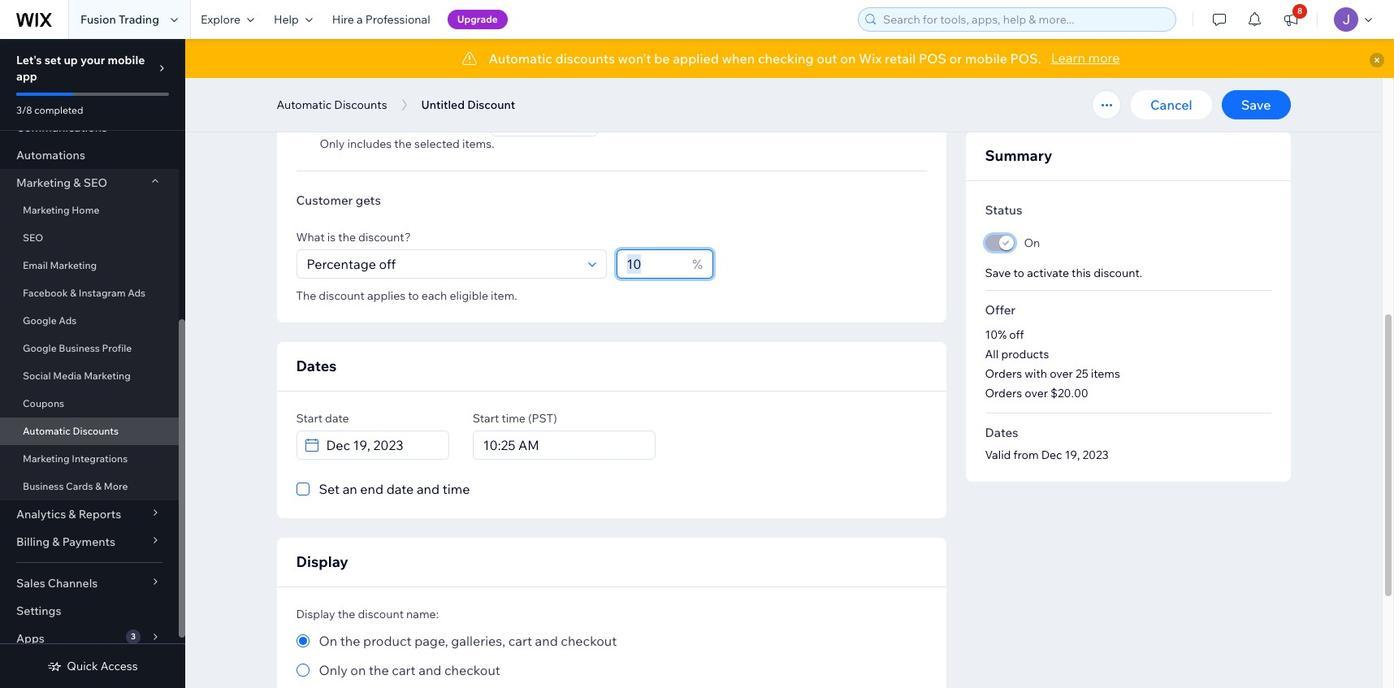 Task type: locate. For each thing, give the bounding box(es) containing it.
dates for dates
[[296, 357, 337, 375]]

2 start from the left
[[473, 411, 499, 426]]

0 vertical spatial automatic
[[489, 50, 553, 67]]

fusion
[[80, 12, 116, 27]]

0 vertical spatial google
[[23, 315, 57, 327]]

save to activate this discount.
[[985, 266, 1143, 280]]

0 vertical spatial includes
[[347, 83, 392, 98]]

0 horizontal spatial save
[[985, 266, 1011, 280]]

0 vertical spatial items
[[447, 59, 481, 76]]

2 selected from the top
[[415, 137, 460, 151]]

0 horizontal spatial mobile
[[108, 53, 145, 67]]

0 horizontal spatial over
[[1025, 386, 1048, 401]]

applied
[[673, 50, 719, 67]]

& up home
[[73, 176, 81, 190]]

1 horizontal spatial date
[[387, 481, 414, 497]]

only up minimum order subtotal checkbox
[[320, 83, 345, 98]]

the
[[394, 83, 412, 98], [394, 137, 412, 151], [338, 230, 356, 245], [338, 607, 355, 622], [340, 633, 360, 649], [369, 662, 389, 679]]

mobile right your
[[108, 53, 145, 67]]

automatic inside button
[[277, 98, 332, 112]]

status
[[985, 202, 1023, 218]]

an
[[343, 481, 357, 497]]

0 horizontal spatial automatic discounts
[[23, 425, 119, 437]]

all
[[985, 347, 999, 362]]

ads up the google business profile
[[59, 315, 77, 327]]

save
[[1242, 97, 1271, 113], [985, 266, 1011, 280]]

1 vertical spatial only includes the selected items.
[[320, 137, 495, 151]]

includes down the minimum order subtotal
[[347, 137, 392, 151]]

0 vertical spatial minimum
[[319, 59, 376, 76]]

1 horizontal spatial to
[[1014, 266, 1025, 280]]

items right the of
[[447, 59, 481, 76]]

page,
[[415, 633, 448, 649]]

up
[[64, 53, 78, 67]]

what
[[296, 230, 325, 245]]

automatic discounts for automatic discounts button
[[277, 98, 387, 112]]

completed
[[34, 104, 83, 116]]

media
[[53, 370, 82, 382]]

1 vertical spatial minimum
[[319, 113, 376, 129]]

seo up email
[[23, 232, 43, 244]]

cart
[[508, 633, 532, 649], [392, 662, 416, 679]]

1 horizontal spatial over
[[1050, 367, 1073, 381]]

0 vertical spatial only
[[320, 83, 345, 98]]

marketing inside email marketing link
[[50, 259, 97, 271]]

seo
[[83, 176, 107, 190], [23, 232, 43, 244]]

set
[[319, 481, 340, 497]]

google business profile
[[23, 342, 132, 354]]

1 vertical spatial ads
[[59, 315, 77, 327]]

and inside set an end date and time checkbox
[[417, 481, 440, 497]]

1 vertical spatial discounts
[[73, 425, 119, 437]]

0 vertical spatial checkout
[[561, 633, 617, 649]]

on
[[841, 50, 856, 67], [351, 662, 366, 679]]

1 vertical spatial business
[[23, 480, 64, 492]]

1 horizontal spatial checkout
[[561, 633, 617, 649]]

1 vertical spatial on
[[319, 633, 337, 649]]

the down the quantity
[[394, 83, 412, 98]]

0 horizontal spatial start
[[296, 411, 323, 426]]

seo link
[[0, 224, 179, 252]]

subtotal
[[415, 113, 464, 129]]

over left the 25
[[1050, 367, 1073, 381]]

dates up start date
[[296, 357, 337, 375]]

marketing up business cards & more
[[23, 453, 70, 465]]

1 vertical spatial and
[[535, 633, 558, 649]]

offer
[[985, 302, 1016, 318]]

save for save
[[1242, 97, 1271, 113]]

1 vertical spatial save
[[985, 266, 1011, 280]]

explore
[[201, 12, 241, 27]]

2 vertical spatial only
[[319, 662, 348, 679]]

0 vertical spatial to
[[1014, 266, 1025, 280]]

marketing home link
[[0, 197, 179, 224]]

cancel
[[1151, 97, 1193, 113]]

automatic discounts link
[[0, 418, 179, 445]]

mobile right or
[[966, 50, 1008, 67]]

set an end date and time
[[319, 481, 470, 497]]

dates
[[296, 357, 337, 375], [985, 425, 1019, 440]]

0 vertical spatial orders
[[985, 367, 1022, 381]]

dates up valid
[[985, 425, 1019, 440]]

1 items. from the top
[[462, 83, 495, 98]]

8 button
[[1273, 0, 1309, 39]]

0 vertical spatial date
[[325, 411, 349, 426]]

display for display the discount name:
[[296, 607, 335, 622]]

1 vertical spatial on
[[351, 662, 366, 679]]

1 vertical spatial date
[[387, 481, 414, 497]]

0 vertical spatial discounts
[[334, 98, 387, 112]]

0 vertical spatial seo
[[83, 176, 107, 190]]

email marketing link
[[0, 252, 179, 280]]

1 horizontal spatial on
[[1024, 236, 1041, 250]]

discounts inside button
[[334, 98, 387, 112]]

hire
[[332, 12, 354, 27]]

0 horizontal spatial automatic
[[23, 425, 71, 437]]

only includes the selected items. down the quantity
[[320, 83, 495, 98]]

selected down subtotal on the top
[[415, 137, 460, 151]]

automatic discounts inside automatic discounts link
[[23, 425, 119, 437]]

0 text field
[[514, 54, 591, 82], [510, 108, 592, 136]]

profile
[[102, 342, 132, 354]]

discount?
[[358, 230, 411, 245]]

items
[[447, 59, 481, 76], [1091, 367, 1121, 381]]

on
[[1024, 236, 1041, 250], [319, 633, 337, 649]]

1 orders from the top
[[985, 367, 1022, 381]]

and down page,
[[419, 662, 442, 679]]

google inside 'link'
[[23, 315, 57, 327]]

0 vertical spatial on
[[1024, 236, 1041, 250]]

1 horizontal spatial save
[[1242, 97, 1271, 113]]

discount right the the
[[319, 289, 365, 303]]

1 vertical spatial seo
[[23, 232, 43, 244]]

1 minimum from the top
[[319, 59, 376, 76]]

1 selected from the top
[[415, 83, 460, 98]]

more
[[1089, 50, 1120, 66]]

name:
[[406, 607, 439, 622]]

19,
[[1065, 448, 1080, 462]]

0 horizontal spatial checkout
[[445, 662, 501, 679]]

seo down the automations link
[[83, 176, 107, 190]]

display for display
[[296, 553, 348, 571]]

1 horizontal spatial cart
[[508, 633, 532, 649]]

& inside dropdown button
[[69, 507, 76, 522]]

to left each
[[408, 289, 419, 303]]

over down with
[[1025, 386, 1048, 401]]

orders
[[985, 367, 1022, 381], [985, 386, 1022, 401]]

marketing inside marketing & seo popup button
[[16, 176, 71, 190]]

marketing inside marketing home link
[[23, 204, 70, 216]]

google down facebook
[[23, 315, 57, 327]]

on up activate
[[1024, 236, 1041, 250]]

and right galleries,
[[535, 633, 558, 649]]

minimum inside checkbox
[[319, 113, 376, 129]]

0 horizontal spatial date
[[325, 411, 349, 426]]

cart down product
[[392, 662, 416, 679]]

0 horizontal spatial discounts
[[73, 425, 119, 437]]

the left name: on the left bottom of the page
[[338, 607, 355, 622]]

automatic for automatic discounts link
[[23, 425, 71, 437]]

start time (pst)
[[473, 411, 557, 426]]

1 vertical spatial checkout
[[445, 662, 501, 679]]

0 vertical spatial and
[[417, 481, 440, 497]]

activate
[[1027, 266, 1069, 280]]

2 vertical spatial and
[[419, 662, 442, 679]]

0 vertical spatial save
[[1242, 97, 1271, 113]]

automatic discounts up the minimum order subtotal
[[277, 98, 387, 112]]

0 text field down discounts
[[510, 108, 592, 136]]

discounts inside sidebar element
[[73, 425, 119, 437]]

untitled discount button
[[413, 93, 523, 117]]

google business profile link
[[0, 335, 179, 362]]

on inside 'option group'
[[351, 662, 366, 679]]

items.
[[462, 83, 495, 98], [462, 137, 495, 151]]

1 horizontal spatial start
[[473, 411, 499, 426]]

automatic discounts won't be applied when checking out on wix retail pos or mobile pos.
[[489, 50, 1042, 67]]

on down product
[[351, 662, 366, 679]]

1 start from the left
[[296, 411, 323, 426]]

discounts up the minimum order subtotal
[[334, 98, 387, 112]]

0 vertical spatial automatic discounts
[[277, 98, 387, 112]]

minimum quantity of items
[[319, 59, 481, 76]]

automatic inside sidebar element
[[23, 425, 71, 437]]

and right end
[[417, 481, 440, 497]]

billing & payments button
[[0, 528, 179, 556]]

save inside button
[[1242, 97, 1271, 113]]

0 vertical spatial items.
[[462, 83, 495, 98]]

what is the discount?
[[296, 230, 411, 245]]

automatic discounts up marketing integrations
[[23, 425, 119, 437]]

& left more
[[95, 480, 102, 492]]

1 horizontal spatial seo
[[83, 176, 107, 190]]

marketing for integrations
[[23, 453, 70, 465]]

includes for minimum order subtotal checkbox
[[347, 137, 392, 151]]

email
[[23, 259, 48, 271]]

instagram
[[79, 287, 126, 299]]

items inside minimum quantity of items checkbox
[[447, 59, 481, 76]]

0 vertical spatial discount
[[319, 289, 365, 303]]

2 minimum from the top
[[319, 113, 376, 129]]

1 vertical spatial dates
[[985, 425, 1019, 440]]

0 horizontal spatial time
[[443, 481, 470, 497]]

& inside "link"
[[70, 287, 77, 299]]

end
[[360, 481, 384, 497]]

discount.
[[1094, 266, 1143, 280]]

dates valid from dec 19, 2023
[[985, 425, 1109, 462]]

1 vertical spatial orders
[[985, 386, 1022, 401]]

Set an end date and time checkbox
[[296, 479, 470, 499]]

minimum inside checkbox
[[319, 59, 376, 76]]

2 google from the top
[[23, 342, 57, 354]]

cart right galleries,
[[508, 633, 532, 649]]

0 horizontal spatial ads
[[59, 315, 77, 327]]

1 vertical spatial automatic
[[277, 98, 332, 112]]

1 horizontal spatial automatic discounts
[[277, 98, 387, 112]]

alert containing learn more
[[185, 39, 1395, 78]]

dates for dates valid from dec 19, 2023
[[985, 425, 1019, 440]]

0 horizontal spatial dates
[[296, 357, 337, 375]]

1 vertical spatial 0 text field
[[510, 108, 592, 136]]

quick access button
[[47, 659, 138, 674]]

of
[[432, 59, 445, 76]]

this
[[1072, 266, 1091, 280]]

date up the dec 19, 2023 field
[[325, 411, 349, 426]]

None field
[[479, 432, 650, 459]]

google up the social
[[23, 342, 57, 354]]

1 vertical spatial time
[[443, 481, 470, 497]]

0 vertical spatial dates
[[296, 357, 337, 375]]

& for payments
[[52, 535, 60, 549]]

0 text field up discount on the top of the page
[[514, 54, 591, 82]]

includes up minimum order subtotal checkbox
[[347, 83, 392, 98]]

2 display from the top
[[296, 607, 335, 622]]

gets
[[356, 193, 381, 208]]

google for google business profile
[[23, 342, 57, 354]]

items right the 25
[[1091, 367, 1121, 381]]

1 includes from the top
[[347, 83, 392, 98]]

1 vertical spatial selected
[[415, 137, 460, 151]]

items. for minimum order subtotal checkbox
[[462, 137, 495, 151]]

business inside business cards & more link
[[23, 480, 64, 492]]

2 items. from the top
[[462, 137, 495, 151]]

minimum for minimum order subtotal
[[319, 113, 376, 129]]

on inside 'option group'
[[319, 633, 337, 649]]

1 vertical spatial to
[[408, 289, 419, 303]]

business up analytics
[[23, 480, 64, 492]]

0 vertical spatial only includes the selected items.
[[320, 83, 495, 98]]

discounts up integrations
[[73, 425, 119, 437]]

analytics & reports button
[[0, 501, 179, 528]]

0 horizontal spatial items
[[447, 59, 481, 76]]

2 only includes the selected items. from the top
[[320, 137, 495, 151]]

only includes the selected items.
[[320, 83, 495, 98], [320, 137, 495, 151]]

$
[[502, 114, 510, 130]]

2 vertical spatial automatic
[[23, 425, 71, 437]]

marketing down automations
[[16, 176, 71, 190]]

date right end
[[387, 481, 414, 497]]

the down product
[[369, 662, 389, 679]]

2 horizontal spatial automatic
[[489, 50, 553, 67]]

1 vertical spatial google
[[23, 342, 57, 354]]

1 vertical spatial display
[[296, 607, 335, 622]]

1 google from the top
[[23, 315, 57, 327]]

discount up product
[[358, 607, 404, 622]]

3/8 completed
[[16, 104, 83, 116]]

dates inside dates valid from dec 19, 2023
[[985, 425, 1019, 440]]

ads inside "link"
[[128, 287, 146, 299]]

start left (pst)
[[473, 411, 499, 426]]

marketing for &
[[16, 176, 71, 190]]

alert
[[185, 39, 1395, 78]]

Select field
[[302, 250, 583, 278]]

google for google ads
[[23, 315, 57, 327]]

1 vertical spatial over
[[1025, 386, 1048, 401]]

1 horizontal spatial items
[[1091, 367, 1121, 381]]

dec
[[1042, 448, 1063, 462]]

1 horizontal spatial time
[[502, 411, 526, 426]]

1 horizontal spatial discounts
[[334, 98, 387, 112]]

0 vertical spatial selected
[[415, 83, 460, 98]]

google ads
[[23, 315, 77, 327]]

marketing up facebook & instagram ads
[[50, 259, 97, 271]]

only includes the selected items. for minimum order subtotal checkbox
[[320, 137, 495, 151]]

marketing down profile
[[84, 370, 131, 382]]

only down automatic discounts button
[[320, 137, 345, 151]]

2 includes from the top
[[347, 137, 392, 151]]

1 horizontal spatial ads
[[128, 287, 146, 299]]

0 horizontal spatial on
[[319, 633, 337, 649]]

start up set
[[296, 411, 323, 426]]

1 vertical spatial cart
[[392, 662, 416, 679]]

1 horizontal spatial dates
[[985, 425, 1019, 440]]

3
[[131, 631, 136, 642]]

& left 'reports'
[[69, 507, 76, 522]]

1 only includes the selected items. from the top
[[320, 83, 495, 98]]

& for reports
[[69, 507, 76, 522]]

minimum up automatic discounts button
[[319, 59, 376, 76]]

minimum
[[319, 59, 376, 76], [319, 113, 376, 129]]

0 vertical spatial ads
[[128, 287, 146, 299]]

on right out
[[841, 50, 856, 67]]

on down display the discount name:
[[319, 633, 337, 649]]

only includes the selected items. down order
[[320, 137, 495, 151]]

and for checkout
[[419, 662, 442, 679]]

1 vertical spatial items.
[[462, 137, 495, 151]]

1 horizontal spatial automatic
[[277, 98, 332, 112]]

to left activate
[[1014, 266, 1025, 280]]

& for seo
[[73, 176, 81, 190]]

1 vertical spatial only
[[320, 137, 345, 151]]

selected down the of
[[415, 83, 460, 98]]

ads right instagram
[[128, 287, 146, 299]]

business up social media marketing
[[59, 342, 100, 354]]

option group
[[296, 631, 927, 680]]

display the discount name:
[[296, 607, 439, 622]]

& right the billing
[[52, 535, 60, 549]]

marketing for home
[[23, 204, 70, 216]]

checkout
[[561, 633, 617, 649], [445, 662, 501, 679]]

only down display the discount name:
[[319, 662, 348, 679]]

1 vertical spatial includes
[[347, 137, 392, 151]]

1 vertical spatial items
[[1091, 367, 1121, 381]]

checking
[[758, 50, 814, 67]]

1 vertical spatial automatic discounts
[[23, 425, 119, 437]]

includes
[[347, 83, 392, 98], [347, 137, 392, 151]]

0 vertical spatial business
[[59, 342, 100, 354]]

ads inside 'link'
[[59, 315, 77, 327]]

0 horizontal spatial on
[[351, 662, 366, 679]]

automatic discounts inside automatic discounts button
[[277, 98, 387, 112]]

1 display from the top
[[296, 553, 348, 571]]

minimum left order
[[319, 113, 376, 129]]

the down display the discount name:
[[340, 633, 360, 649]]

0 vertical spatial display
[[296, 553, 348, 571]]

$20.00
[[1051, 386, 1089, 401]]

marketing down marketing & seo
[[23, 204, 70, 216]]

0 text field
[[622, 250, 688, 278]]

and for time
[[417, 481, 440, 497]]

0 vertical spatial on
[[841, 50, 856, 67]]

& right facebook
[[70, 287, 77, 299]]



Task type: vqa. For each thing, say whether or not it's contained in the screenshot.
bottom Automatic Discounts
yes



Task type: describe. For each thing, give the bounding box(es) containing it.
billing & payments
[[16, 535, 115, 549]]

discounts
[[556, 50, 615, 67]]

business cards & more
[[23, 480, 128, 492]]

business inside google business profile link
[[59, 342, 100, 354]]

be
[[654, 50, 670, 67]]

sales channels
[[16, 576, 98, 591]]

quantity
[[379, 59, 429, 76]]

start for start date
[[296, 411, 323, 426]]

the discount applies to each eligible item.
[[296, 289, 517, 303]]

home
[[72, 204, 99, 216]]

1 vertical spatial discount
[[358, 607, 404, 622]]

selected for minimum quantity of items checkbox
[[415, 83, 460, 98]]

automations
[[16, 148, 85, 163]]

channels
[[48, 576, 98, 591]]

3/8
[[16, 104, 32, 116]]

email marketing
[[23, 259, 97, 271]]

items inside 10% off all products orders with over 25 items orders over $20.00
[[1091, 367, 1121, 381]]

0 vertical spatial cart
[[508, 633, 532, 649]]

products
[[1002, 347, 1049, 362]]

cards
[[66, 480, 93, 492]]

product
[[363, 633, 412, 649]]

automatic inside 'alert'
[[489, 50, 553, 67]]

cancel button
[[1131, 90, 1212, 119]]

settings
[[16, 604, 61, 618]]

marketing home
[[23, 204, 99, 216]]

app
[[16, 69, 37, 84]]

quick
[[67, 659, 98, 674]]

let's set up your mobile app
[[16, 53, 145, 84]]

discounts for automatic discounts link
[[73, 425, 119, 437]]

pos
[[919, 50, 947, 67]]

marketing integrations link
[[0, 445, 179, 473]]

fusion trading
[[80, 12, 159, 27]]

learn more
[[1051, 50, 1120, 66]]

valid
[[985, 448, 1011, 462]]

option group containing on the product page, galleries, cart and checkout
[[296, 631, 927, 680]]

or
[[950, 50, 963, 67]]

selected for minimum order subtotal checkbox
[[415, 137, 460, 151]]

marketing & seo
[[16, 176, 107, 190]]

the down order
[[394, 137, 412, 151]]

seo inside popup button
[[83, 176, 107, 190]]

settings link
[[0, 597, 179, 625]]

apps
[[16, 631, 45, 646]]

hire a professional link
[[323, 0, 440, 39]]

Search for tools, apps, help & more... field
[[879, 8, 1171, 31]]

0 vertical spatial 0 text field
[[514, 54, 591, 82]]

Minimum quantity of items checkbox
[[296, 54, 501, 83]]

1 horizontal spatial on
[[841, 50, 856, 67]]

eligible
[[450, 289, 488, 303]]

access
[[101, 659, 138, 674]]

only on the cart and checkout
[[319, 662, 501, 679]]

2 orders from the top
[[985, 386, 1022, 401]]

social
[[23, 370, 51, 382]]

start date
[[296, 411, 349, 426]]

1 horizontal spatial mobile
[[966, 50, 1008, 67]]

untitled
[[421, 98, 465, 112]]

only includes the selected items. for minimum quantity of items checkbox
[[320, 83, 495, 98]]

Dec 19, 2023 field
[[321, 432, 443, 459]]

applies
[[367, 289, 406, 303]]

save button
[[1222, 90, 1291, 119]]

billing
[[16, 535, 50, 549]]

sidebar element
[[0, 0, 185, 688]]

time inside checkbox
[[443, 481, 470, 497]]

discount
[[467, 98, 515, 112]]

on for on the product page, galleries, cart and checkout
[[319, 633, 337, 649]]

save for save to activate this discount.
[[985, 266, 1011, 280]]

automatic discounts for automatic discounts link
[[23, 425, 119, 437]]

learn
[[1051, 50, 1086, 66]]

sales channels button
[[0, 570, 179, 597]]

coupons link
[[0, 390, 179, 418]]

automatic for automatic discounts button
[[277, 98, 332, 112]]

marketing & seo button
[[0, 169, 179, 197]]

facebook & instagram ads link
[[0, 280, 179, 307]]

coupons
[[23, 397, 64, 410]]

facebook & instagram ads
[[23, 287, 146, 299]]

quick access
[[67, 659, 138, 674]]

order
[[379, 113, 412, 129]]

help button
[[264, 0, 323, 39]]

& for instagram
[[70, 287, 77, 299]]

customer
[[296, 193, 353, 208]]

upgrade button
[[448, 10, 508, 29]]

each
[[422, 289, 447, 303]]

0 vertical spatial over
[[1050, 367, 1073, 381]]

Minimum order subtotal checkbox
[[296, 107, 484, 137]]

8
[[1298, 6, 1303, 16]]

learn more link
[[1051, 48, 1120, 67]]

10%
[[985, 328, 1007, 342]]

25
[[1076, 367, 1089, 381]]

when
[[722, 50, 755, 67]]

trading
[[119, 12, 159, 27]]

0 vertical spatial time
[[502, 411, 526, 426]]

(pst)
[[528, 411, 557, 426]]

the right is
[[338, 230, 356, 245]]

payments
[[62, 535, 115, 549]]

marketing inside social media marketing link
[[84, 370, 131, 382]]

items. for minimum quantity of items checkbox
[[462, 83, 495, 98]]

0 horizontal spatial seo
[[23, 232, 43, 244]]

start for start time (pst)
[[473, 411, 499, 426]]

0 horizontal spatial to
[[408, 289, 419, 303]]

marketing integrations
[[23, 453, 128, 465]]

only for only
[[320, 137, 345, 151]]

only for on
[[319, 662, 348, 679]]

pos.
[[1011, 50, 1042, 67]]

includes for minimum quantity of items checkbox
[[347, 83, 392, 98]]

on the product page, galleries, cart and checkout
[[319, 633, 617, 649]]

help
[[274, 12, 299, 27]]

sales
[[16, 576, 45, 591]]

communications button
[[0, 114, 179, 141]]

upgrade
[[457, 13, 498, 25]]

facebook
[[23, 287, 68, 299]]

automations link
[[0, 141, 179, 169]]

set
[[44, 53, 61, 67]]

off
[[1010, 328, 1024, 342]]

mobile inside let's set up your mobile app
[[108, 53, 145, 67]]

minimum order subtotal
[[319, 113, 464, 129]]

out
[[817, 50, 838, 67]]

0 horizontal spatial cart
[[392, 662, 416, 679]]

minimum for minimum quantity of items
[[319, 59, 376, 76]]

date inside checkbox
[[387, 481, 414, 497]]

let's
[[16, 53, 42, 67]]

discounts for automatic discounts button
[[334, 98, 387, 112]]

on for on
[[1024, 236, 1041, 250]]



